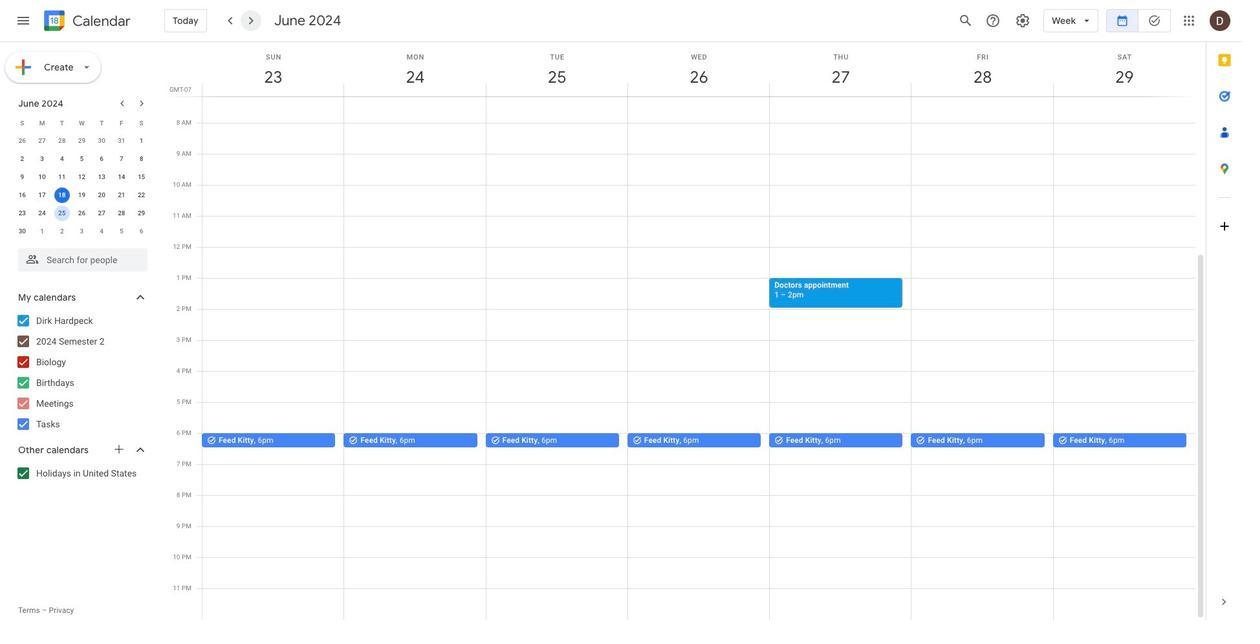 Task type: locate. For each thing, give the bounding box(es) containing it.
row down 19 element
[[12, 204, 151, 223]]

heading inside calendar element
[[70, 13, 131, 29]]

4 element
[[54, 151, 70, 167]]

row
[[12, 114, 151, 132], [12, 132, 151, 150], [12, 150, 151, 168], [12, 168, 151, 186], [12, 186, 151, 204], [12, 204, 151, 223], [12, 223, 151, 241]]

7 element
[[114, 151, 129, 167]]

5 element
[[74, 151, 90, 167]]

row up 19 element
[[12, 168, 151, 186]]

june 2024 grid
[[12, 114, 151, 241]]

22 element
[[134, 188, 149, 203]]

28 element
[[114, 206, 129, 221]]

5 column header from the left
[[769, 42, 912, 96]]

6 column header from the left
[[911, 42, 1054, 96]]

row group
[[12, 132, 151, 241]]

heading
[[70, 13, 131, 29]]

3 column header from the left
[[486, 42, 628, 96]]

2 element
[[14, 151, 30, 167]]

column header
[[202, 42, 344, 96], [344, 42, 486, 96], [486, 42, 628, 96], [628, 42, 770, 96], [769, 42, 912, 96], [911, 42, 1054, 96], [1053, 42, 1196, 96]]

july 4 element
[[94, 224, 109, 239]]

cell
[[52, 186, 72, 204], [52, 204, 72, 223]]

cell for 19 element
[[52, 186, 72, 204]]

cell down 18, today element at top
[[52, 204, 72, 223]]

15 element
[[134, 170, 149, 185]]

3 row from the top
[[12, 150, 151, 168]]

Search for people text field
[[26, 248, 140, 272]]

30 element
[[14, 224, 30, 239]]

july 5 element
[[114, 224, 129, 239]]

may 30 element
[[94, 133, 109, 149]]

1 row from the top
[[12, 114, 151, 132]]

row down 26 element
[[12, 223, 151, 241]]

10 element
[[34, 170, 50, 185]]

21 element
[[114, 188, 129, 203]]

None search field
[[0, 243, 160, 272]]

cell up 25 element
[[52, 186, 72, 204]]

5 row from the top
[[12, 186, 151, 204]]

row up may 29 element
[[12, 114, 151, 132]]

my calendars list
[[3, 311, 160, 435]]

2 cell from the top
[[52, 204, 72, 223]]

11 element
[[54, 170, 70, 185]]

row up 12 element
[[12, 150, 151, 168]]

july 2 element
[[54, 224, 70, 239]]

tab list
[[1207, 42, 1242, 584]]

may 26 element
[[14, 133, 30, 149]]

2 column header from the left
[[344, 42, 486, 96]]

row up 5 element at the top of the page
[[12, 132, 151, 150]]

cell for 26 element
[[52, 204, 72, 223]]

4 row from the top
[[12, 168, 151, 186]]

18, today element
[[54, 188, 70, 203]]

settings menu image
[[1015, 13, 1031, 28]]

12 element
[[74, 170, 90, 185]]

1 cell from the top
[[52, 186, 72, 204]]

may 28 element
[[54, 133, 70, 149]]

grid
[[166, 42, 1206, 621]]

8 element
[[134, 151, 149, 167]]

25 element
[[54, 206, 70, 221]]

may 27 element
[[34, 133, 50, 149]]

row down 12 element
[[12, 186, 151, 204]]

monday, june 24 element
[[344, 42, 486, 96]]

7 column header from the left
[[1053, 42, 1196, 96]]

29 element
[[134, 206, 149, 221]]

main drawer image
[[16, 13, 31, 28]]

july 1 element
[[34, 224, 50, 239]]



Task type: vqa. For each thing, say whether or not it's contained in the screenshot.
7 AM
no



Task type: describe. For each thing, give the bounding box(es) containing it.
23 element
[[14, 206, 30, 221]]

24 element
[[34, 206, 50, 221]]

3 element
[[34, 151, 50, 167]]

sunday, june 23 element
[[203, 42, 344, 96]]

13 element
[[94, 170, 109, 185]]

tuesday, june 25 element
[[486, 42, 628, 96]]

friday, june 28 element
[[912, 42, 1054, 96]]

1 element
[[134, 133, 149, 149]]

calendar element
[[41, 8, 131, 36]]

19 element
[[74, 188, 90, 203]]

16 element
[[14, 188, 30, 203]]

thursday, june 27 element
[[770, 42, 912, 96]]

17 element
[[34, 188, 50, 203]]

26 element
[[74, 206, 90, 221]]

20 element
[[94, 188, 109, 203]]

27 element
[[94, 206, 109, 221]]

may 31 element
[[114, 133, 129, 149]]

4 column header from the left
[[628, 42, 770, 96]]

wednesday, june 26 element
[[628, 42, 770, 96]]

9 element
[[14, 170, 30, 185]]

july 6 element
[[134, 224, 149, 239]]

may 29 element
[[74, 133, 90, 149]]

6 row from the top
[[12, 204, 151, 223]]

july 3 element
[[74, 224, 90, 239]]

2 row from the top
[[12, 132, 151, 150]]

6 element
[[94, 151, 109, 167]]

7 row from the top
[[12, 223, 151, 241]]

14 element
[[114, 170, 129, 185]]

1 column header from the left
[[202, 42, 344, 96]]

saturday, june 29 element
[[1054, 42, 1196, 96]]



